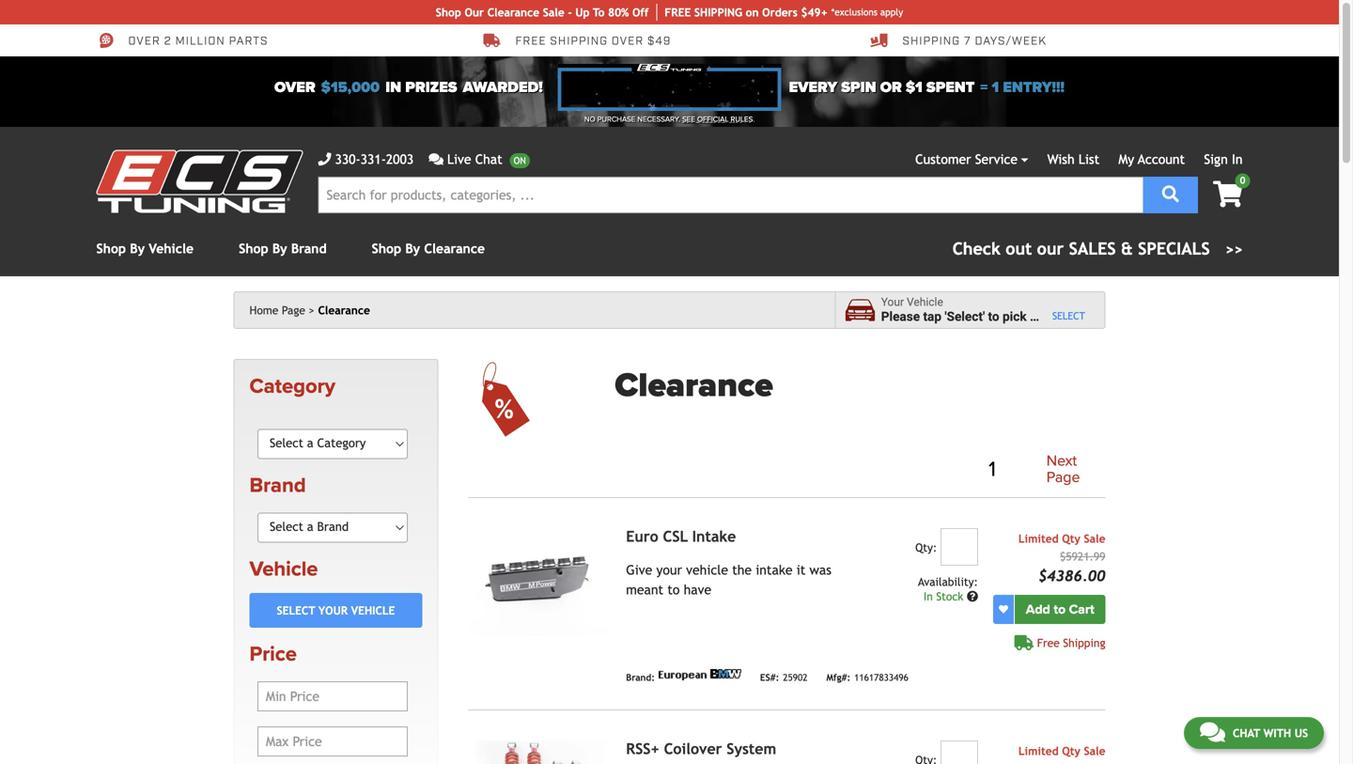 Task type: locate. For each thing, give the bounding box(es) containing it.
25902
[[783, 672, 808, 683]]

1 vertical spatial limited
[[1019, 745, 1059, 758]]

brand:
[[626, 672, 655, 683]]

80%
[[608, 6, 629, 19]]

1 horizontal spatial comments image
[[1200, 721, 1226, 743]]

a
[[1030, 309, 1037, 324]]

limited qty sale $5921.99 $4386.00
[[1019, 532, 1106, 585]]

1 horizontal spatial vehicle
[[1040, 309, 1081, 324]]

0 horizontal spatial your
[[319, 604, 348, 617]]

free
[[665, 6, 691, 19]]

stock
[[937, 590, 964, 603]]

2 horizontal spatial to
[[1054, 602, 1066, 618]]

0 vertical spatial your
[[657, 563, 682, 578]]

es#:
[[760, 672, 779, 683]]

'select'
[[945, 309, 985, 324]]

shop
[[436, 6, 461, 19], [96, 241, 126, 256], [239, 241, 268, 256], [372, 241, 401, 256]]

shop for shop by vehicle
[[96, 241, 126, 256]]

comments image inside chat with us link
[[1200, 721, 1226, 743]]

add to cart
[[1026, 602, 1095, 618]]

1 horizontal spatial over
[[274, 78, 316, 96]]

in right the sign
[[1232, 152, 1243, 167]]

price
[[250, 642, 297, 667]]

1 horizontal spatial by
[[272, 241, 287, 256]]

my account
[[1119, 152, 1185, 167]]

0 vertical spatial limited
[[1019, 532, 1059, 545]]

see
[[682, 115, 695, 124]]

to left the have
[[668, 582, 680, 598]]

2 by from the left
[[272, 241, 287, 256]]

page inside paginated product list navigation navigation
[[1047, 469, 1080, 487]]

page right 1 link
[[1047, 469, 1080, 487]]

es#4430806 - 32132-2 - rss+ coilover system - ultimate coil over for the motorsport enthusiast - completely adjustable - h&r - audi image
[[468, 741, 611, 764]]

to inside your vehicle please tap 'select' to pick a vehicle
[[988, 309, 1000, 324]]

live
[[447, 152, 471, 167]]

shipping left 7
[[903, 34, 961, 49]]

sale inside "limited qty sale $5921.99 $4386.00"
[[1084, 532, 1106, 545]]

shipping down "cart"
[[1063, 637, 1106, 650]]

0 horizontal spatial free
[[516, 34, 547, 49]]

0 horizontal spatial to
[[668, 582, 680, 598]]

system
[[727, 740, 777, 758]]

us
[[1295, 727, 1308, 740]]

page for next
[[1047, 469, 1080, 487]]

2 limited from the top
[[1019, 745, 1059, 758]]

by down ecs tuning image
[[130, 241, 145, 256]]

to right add
[[1054, 602, 1066, 618]]

1 by from the left
[[130, 241, 145, 256]]

None number field
[[941, 528, 978, 566], [941, 741, 978, 764], [941, 528, 978, 566], [941, 741, 978, 764]]

over left 2
[[128, 34, 160, 49]]

2 vertical spatial sale
[[1084, 745, 1106, 758]]

to
[[988, 309, 1000, 324], [668, 582, 680, 598], [1054, 602, 1066, 618]]

your right give
[[657, 563, 682, 578]]

2 horizontal spatial by
[[405, 241, 420, 256]]

shop by clearance link
[[372, 241, 485, 256]]

1 horizontal spatial page
[[1047, 469, 1080, 487]]

please
[[881, 309, 920, 324]]

limited qty sale
[[1019, 745, 1106, 758]]

0 vertical spatial free
[[516, 34, 547, 49]]

1 horizontal spatial chat
[[1233, 727, 1261, 740]]

brand
[[291, 241, 327, 256], [250, 473, 306, 498]]

0 horizontal spatial comments image
[[429, 153, 444, 166]]

0 vertical spatial page
[[282, 304, 305, 317]]

your inside select your vehicle 'link'
[[319, 604, 348, 617]]

to left pick
[[988, 309, 1000, 324]]

comments image left live
[[429, 153, 444, 166]]

chat left with
[[1233, 727, 1261, 740]]

$1
[[906, 78, 923, 96]]

home page
[[250, 304, 305, 317]]

*exclusions apply link
[[831, 5, 903, 19]]

days/week
[[975, 34, 1047, 49]]

1 vertical spatial shipping
[[1063, 637, 1106, 650]]

by for clearance
[[405, 241, 420, 256]]

pick
[[1003, 309, 1027, 324]]

page right the home
[[282, 304, 305, 317]]

0 vertical spatial select
[[1053, 310, 1086, 322]]

free inside 'link'
[[516, 34, 547, 49]]

over left $15,000
[[274, 78, 316, 96]]

comments image
[[429, 153, 444, 166], [1200, 721, 1226, 743]]

1 vertical spatial 1
[[989, 457, 996, 482]]

over inside over 2 million parts link
[[128, 34, 160, 49]]

limited inside "limited qty sale $5921.99 $4386.00"
[[1019, 532, 1059, 545]]

0 vertical spatial vehicle
[[1040, 309, 1081, 324]]

vehicle right a
[[1040, 309, 1081, 324]]

1 vertical spatial select
[[277, 604, 315, 617]]

vehicle up the have
[[686, 563, 728, 578]]

free down add
[[1037, 637, 1060, 650]]

your vehicle please tap 'select' to pick a vehicle
[[881, 296, 1081, 324]]

1 horizontal spatial in
[[1232, 152, 1243, 167]]

0 vertical spatial qty
[[1062, 532, 1081, 545]]

shipping 7 days/week link
[[871, 32, 1047, 49]]

free for free shipping over $49
[[516, 34, 547, 49]]

1 qty from the top
[[1062, 532, 1081, 545]]

0 vertical spatial to
[[988, 309, 1000, 324]]

sales & specials
[[1069, 239, 1210, 258]]

live chat link
[[429, 149, 530, 169]]

2 qty from the top
[[1062, 745, 1081, 758]]

csl
[[663, 528, 688, 545]]

0 horizontal spatial select
[[277, 604, 315, 617]]

2 vertical spatial to
[[1054, 602, 1066, 618]]

es#25902 - 11617833496 - euro csl intake - give your vehicle the intake it was meant to have - genuine european bmw - bmw image
[[468, 528, 611, 636]]

in left 'stock'
[[924, 590, 933, 603]]

customer service
[[916, 152, 1018, 167]]

sales & specials link
[[953, 236, 1243, 261]]

free down shop our clearance sale - up to 80% off
[[516, 34, 547, 49]]

0 vertical spatial shipping
[[903, 34, 961, 49]]

your up min price number field
[[319, 604, 348, 617]]

1 vertical spatial comments image
[[1200, 721, 1226, 743]]

vehicle
[[149, 241, 194, 256], [907, 296, 944, 309], [250, 557, 318, 582], [351, 604, 395, 617]]

your inside 'give your vehicle the intake it was meant to have'
[[657, 563, 682, 578]]

0 horizontal spatial over
[[128, 34, 160, 49]]

1 vertical spatial free
[[1037, 637, 1060, 650]]

to inside button
[[1054, 602, 1066, 618]]

$49+
[[801, 6, 828, 19]]

1 horizontal spatial free
[[1037, 637, 1060, 650]]

0 horizontal spatial by
[[130, 241, 145, 256]]

free
[[516, 34, 547, 49], [1037, 637, 1060, 650]]

see official rules link
[[682, 114, 753, 125]]

over 2 million parts link
[[96, 32, 268, 49]]

shop for shop by brand
[[239, 241, 268, 256]]

0 horizontal spatial vehicle
[[686, 563, 728, 578]]

page
[[282, 304, 305, 317], [1047, 469, 1080, 487]]

select for select link
[[1053, 310, 1086, 322]]

genuine european bmw - corporate logo image
[[659, 669, 742, 681]]

7
[[964, 34, 971, 49]]

1 vertical spatial qty
[[1062, 745, 1081, 758]]

sale for limited qty sale $5921.99 $4386.00
[[1084, 532, 1106, 545]]

&
[[1121, 239, 1133, 258]]

comments image left "chat with us"
[[1200, 721, 1226, 743]]

by
[[130, 241, 145, 256], [272, 241, 287, 256], [405, 241, 420, 256]]

vehicle inside 'give your vehicle the intake it was meant to have'
[[686, 563, 728, 578]]

our
[[465, 6, 484, 19]]

chat right live
[[475, 152, 503, 167]]

0 horizontal spatial page
[[282, 304, 305, 317]]

1 inside paginated product list navigation navigation
[[989, 457, 996, 482]]

qty inside "limited qty sale $5921.99 $4386.00"
[[1062, 532, 1081, 545]]

0 horizontal spatial in
[[924, 590, 933, 603]]

1 horizontal spatial select
[[1053, 310, 1086, 322]]

*exclusions
[[831, 7, 878, 17]]

customer service button
[[916, 149, 1029, 169]]

1 vertical spatial your
[[319, 604, 348, 617]]

by up the home page link
[[272, 241, 287, 256]]

11617833496
[[855, 672, 909, 683]]

1 right =
[[992, 78, 999, 96]]

rules
[[731, 115, 753, 124]]

1 vertical spatial over
[[274, 78, 316, 96]]

official
[[697, 115, 729, 124]]

1 vertical spatial vehicle
[[686, 563, 728, 578]]

spent
[[927, 78, 975, 96]]

shipping 7 days/week
[[903, 34, 1047, 49]]

select inside 'link'
[[277, 604, 315, 617]]

wish list
[[1048, 152, 1100, 167]]

0 vertical spatial over
[[128, 34, 160, 49]]

comments image inside live chat link
[[429, 153, 444, 166]]

sign in link
[[1204, 152, 1243, 167]]

parts
[[229, 34, 268, 49]]

next page
[[1047, 452, 1080, 487]]

mfg#:
[[827, 672, 851, 683]]

Search text field
[[318, 177, 1144, 213]]

free ship ping on orders $49+ *exclusions apply
[[665, 6, 903, 19]]

euro csl intake
[[626, 528, 736, 545]]

1 horizontal spatial shipping
[[1063, 637, 1106, 650]]

select right a
[[1053, 310, 1086, 322]]

330-331-2003
[[335, 152, 414, 167]]

your
[[657, 563, 682, 578], [319, 604, 348, 617]]

0 vertical spatial chat
[[475, 152, 503, 167]]

1 limited from the top
[[1019, 532, 1059, 545]]

0 vertical spatial comments image
[[429, 153, 444, 166]]

1 vertical spatial to
[[668, 582, 680, 598]]

paginated product list navigation navigation
[[615, 449, 1106, 490]]

1
[[992, 78, 999, 96], [989, 457, 996, 482]]

1 link
[[978, 454, 1007, 485]]

1 horizontal spatial to
[[988, 309, 1000, 324]]

by down 2003
[[405, 241, 420, 256]]

shipping
[[550, 34, 608, 49]]

0 horizontal spatial chat
[[475, 152, 503, 167]]

in
[[386, 78, 402, 96]]

give
[[626, 563, 653, 578]]

330-331-2003 link
[[318, 149, 414, 169]]

have
[[684, 582, 712, 598]]

1 vertical spatial page
[[1047, 469, 1080, 487]]

home page link
[[250, 304, 315, 317]]

.
[[753, 115, 755, 124]]

es#: 25902
[[760, 672, 808, 683]]

in
[[1232, 152, 1243, 167], [924, 590, 933, 603]]

1 vertical spatial sale
[[1084, 532, 1106, 545]]

select up 'price'
[[277, 604, 315, 617]]

sales
[[1069, 239, 1116, 258]]

1 left next
[[989, 457, 996, 482]]

3 by from the left
[[405, 241, 420, 256]]

2003
[[386, 152, 414, 167]]

0 horizontal spatial shipping
[[903, 34, 961, 49]]

1 horizontal spatial your
[[657, 563, 682, 578]]



Task type: vqa. For each thing, say whether or not it's contained in the screenshot.
1 to the bottom
yes



Task type: describe. For each thing, give the bounding box(es) containing it.
0 vertical spatial sale
[[543, 6, 565, 19]]

my
[[1119, 152, 1135, 167]]

Min Price number field
[[258, 682, 408, 712]]

rss+ coilover system link
[[626, 740, 777, 758]]

over for over 2 million parts
[[128, 34, 160, 49]]

limited for limited qty sale $5921.99 $4386.00
[[1019, 532, 1059, 545]]

vehicle inside your vehicle please tap 'select' to pick a vehicle
[[1040, 309, 1081, 324]]

select your vehicle
[[277, 604, 395, 617]]

home
[[250, 304, 278, 317]]

=
[[981, 78, 988, 96]]

free shipping over $49 link
[[484, 32, 671, 49]]

0 link
[[1198, 173, 1251, 209]]

0 vertical spatial in
[[1232, 152, 1243, 167]]

it
[[797, 563, 806, 578]]

add
[[1026, 602, 1051, 618]]

shop for shop our clearance sale - up to 80% off
[[436, 6, 461, 19]]

select link
[[1053, 310, 1086, 322]]

vehicle inside 'link'
[[351, 604, 395, 617]]

meant
[[626, 582, 664, 598]]

over for over $15,000 in prizes
[[274, 78, 316, 96]]

shopping cart image
[[1213, 181, 1243, 207]]

spin
[[841, 78, 877, 96]]

shop by clearance
[[372, 241, 485, 256]]

qty for limited qty sale
[[1062, 745, 1081, 758]]

over 2 million parts
[[128, 34, 268, 49]]

0 vertical spatial 1
[[992, 78, 999, 96]]

in stock
[[924, 590, 967, 603]]

331-
[[361, 152, 386, 167]]

million
[[175, 34, 225, 49]]

page for home
[[282, 304, 305, 317]]

search image
[[1163, 186, 1179, 203]]

orders
[[762, 6, 798, 19]]

free shipping
[[1037, 637, 1106, 650]]

no purchase necessary. see official rules .
[[585, 115, 755, 124]]

$15,000
[[321, 78, 380, 96]]

off
[[633, 6, 649, 19]]

0
[[1240, 175, 1246, 186]]

0 vertical spatial brand
[[291, 241, 327, 256]]

list
[[1079, 152, 1100, 167]]

shop our clearance sale - up to 80% off
[[436, 6, 649, 19]]

category
[[250, 374, 335, 399]]

to inside 'give your vehicle the intake it was meant to have'
[[668, 582, 680, 598]]

Max Price number field
[[258, 727, 408, 757]]

$5921.99
[[1060, 550, 1106, 563]]

limited for limited qty sale
[[1019, 745, 1059, 758]]

to
[[593, 6, 605, 19]]

my account link
[[1119, 152, 1185, 167]]

1 vertical spatial brand
[[250, 473, 306, 498]]

wish
[[1048, 152, 1075, 167]]

shop our clearance sale - up to 80% off link
[[436, 4, 657, 21]]

rss+ coilover system
[[626, 740, 777, 758]]

shop by brand link
[[239, 241, 327, 256]]

add to wish list image
[[999, 605, 1008, 614]]

over
[[612, 34, 644, 49]]

vehicle inside your vehicle please tap 'select' to pick a vehicle
[[907, 296, 944, 309]]

comments image for live
[[429, 153, 444, 166]]

your for give
[[657, 563, 682, 578]]

comments image for chat
[[1200, 721, 1226, 743]]

ecs tuning image
[[96, 150, 303, 213]]

specials
[[1138, 239, 1210, 258]]

$49
[[648, 34, 671, 49]]

shop by vehicle
[[96, 241, 194, 256]]

or
[[880, 78, 902, 96]]

free for free shipping
[[1037, 637, 1060, 650]]

every
[[789, 78, 838, 96]]

your for select
[[319, 604, 348, 617]]

ecs tuning 'spin to win' contest logo image
[[558, 64, 782, 111]]

by for brand
[[272, 241, 287, 256]]

sign
[[1204, 152, 1228, 167]]

select your vehicle link
[[250, 593, 422, 628]]

euro
[[626, 528, 659, 545]]

qty:
[[916, 541, 937, 554]]

$4386.00
[[1039, 567, 1106, 585]]

shop for shop by clearance
[[372, 241, 401, 256]]

shop by vehicle link
[[96, 241, 194, 256]]

on
[[746, 6, 759, 19]]

clearance inside the shop our clearance sale - up to 80% off link
[[488, 6, 540, 19]]

intake
[[692, 528, 736, 545]]

ping
[[718, 6, 743, 19]]

service
[[975, 152, 1018, 167]]

chat with us link
[[1184, 717, 1324, 749]]

by for vehicle
[[130, 241, 145, 256]]

add to cart button
[[1015, 595, 1106, 624]]

every spin or $1 spent = 1 entry!!!
[[789, 78, 1065, 96]]

select for select your vehicle
[[277, 604, 315, 617]]

tap
[[923, 309, 942, 324]]

free shipping over $49
[[516, 34, 671, 49]]

customer
[[916, 152, 971, 167]]

give your vehicle the intake it was meant to have
[[626, 563, 832, 598]]

ship
[[694, 6, 718, 19]]

1 vertical spatial in
[[924, 590, 933, 603]]

phone image
[[318, 153, 331, 166]]

entry!!!
[[1003, 78, 1065, 96]]

cart
[[1069, 602, 1095, 618]]

was
[[810, 563, 832, 578]]

the
[[732, 563, 752, 578]]

question circle image
[[967, 591, 978, 602]]

rss+
[[626, 740, 660, 758]]

shop by brand
[[239, 241, 327, 256]]

apply
[[881, 7, 903, 17]]

live chat
[[447, 152, 503, 167]]

qty for limited qty sale $5921.99 $4386.00
[[1062, 532, 1081, 545]]

1 vertical spatial chat
[[1233, 727, 1261, 740]]

with
[[1264, 727, 1292, 740]]

sale for limited qty sale
[[1084, 745, 1106, 758]]

shipping inside "link"
[[903, 34, 961, 49]]

coilover
[[664, 740, 722, 758]]

euro csl intake link
[[626, 528, 736, 545]]

intake
[[756, 563, 793, 578]]

next
[[1047, 452, 1077, 470]]

-
[[568, 6, 572, 19]]



